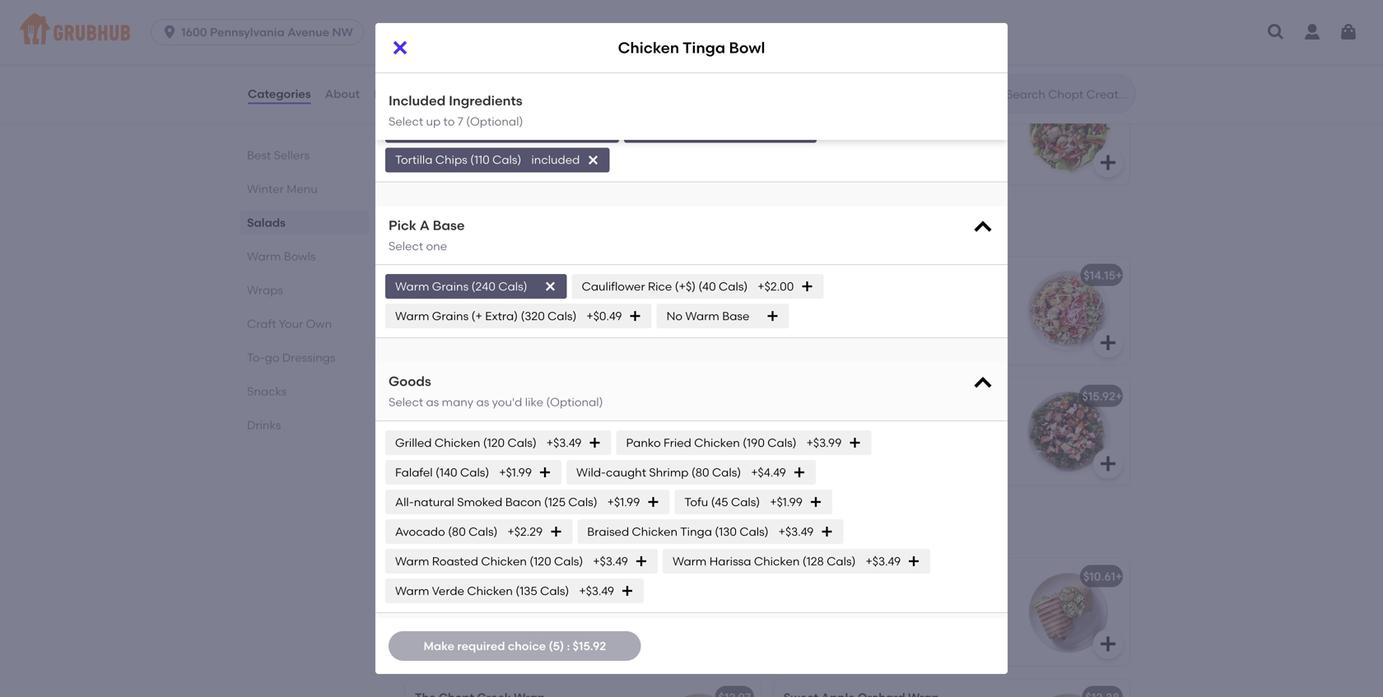 Task type: locate. For each thing, give the bounding box(es) containing it.
avocado, down topped
[[541, 325, 594, 339]]

wrap down warm roasted chicken (120 cals)
[[487, 573, 518, 587]]

0 vertical spatial wraps
[[247, 283, 283, 297]]

panko
[[415, 0, 450, 4], [626, 436, 661, 450]]

0 horizontal spatial chips,
[[528, 342, 561, 356]]

(+
[[472, 309, 483, 323]]

included
[[389, 93, 446, 109]]

1 horizontal spatial $10.61 +
[[1084, 570, 1123, 584]]

base
[[497, 292, 524, 306]]

2 to from the top
[[444, 115, 455, 129]]

2 7 from the top
[[458, 115, 464, 129]]

2 vertical spatial grape
[[461, 145, 495, 159]]

extra)
[[485, 309, 518, 323]]

black
[[415, 342, 446, 356]]

0 horizontal spatial chicken tinga bowl
[[415, 268, 527, 282]]

goddess
[[465, 308, 515, 322]]

chicken
[[460, 325, 503, 339]]

wraps
[[247, 283, 283, 297], [402, 520, 459, 541]]

cals) right (100 in the left top of the page
[[502, 123, 531, 137]]

0 horizontal spatial base
[[433, 217, 465, 233]]

2 grains from the top
[[432, 309, 469, 323]]

natural down falafel (140 cals)
[[414, 495, 455, 509]]

included for avocado (80 cals)
[[748, 64, 796, 78]]

(optional) down "ingredients"
[[466, 115, 523, 129]]

avocado,
[[504, 111, 556, 125], [541, 325, 594, 339]]

pickled up spinach,
[[835, 128, 876, 142]]

0 vertical spatial avocado,
[[504, 111, 556, 125]]

1 horizontal spatial cotija
[[784, 593, 818, 607]]

1 horizontal spatial tortilla
[[784, 610, 820, 624]]

kale down the scallions,
[[557, 359, 580, 373]]

0 vertical spatial $15.92 +
[[714, 268, 754, 282]]

0 horizontal spatial onions,
[[480, 24, 520, 38]]

$15.92 + for chicken tinga bowl image
[[714, 268, 754, 282]]

0 vertical spatial with
[[572, 292, 596, 306]]

1 horizontal spatial wrap
[[879, 570, 910, 584]]

chips, inside cotija cheese, jalapeño peppers, tortilla chips, romaine
[[823, 610, 856, 624]]

1 horizontal spatial (130
[[715, 525, 737, 539]]

best left seller
[[425, 553, 446, 565]]

(190
[[743, 436, 765, 450]]

1 7 from the top
[[458, 23, 464, 37]]

cals)
[[503, 64, 532, 78], [709, 64, 738, 78], [548, 94, 577, 108], [502, 123, 531, 137], [493, 153, 522, 167], [499, 280, 528, 294], [719, 280, 748, 294], [548, 309, 577, 323], [508, 436, 537, 450], [768, 436, 797, 450], [460, 466, 490, 480], [712, 466, 742, 480], [569, 495, 598, 509], [731, 495, 760, 509], [469, 525, 498, 539], [740, 525, 769, 539], [554, 555, 583, 569], [827, 555, 856, 569], [540, 584, 569, 598]]

(120 down 'you'd'
[[483, 436, 505, 450]]

(80 down crispy chicken ranch salad image
[[688, 64, 706, 78]]

(optional) up (24
[[466, 23, 523, 37]]

+$1.99 up bacon
[[499, 466, 532, 480]]

1 vertical spatial red
[[879, 128, 897, 142]]

go
[[265, 351, 280, 365]]

2 $10.61 from the left
[[1084, 570, 1116, 584]]

parmesan,
[[448, 596, 509, 610]]

0 vertical spatial cotija
[[395, 123, 429, 137]]

1600
[[181, 25, 207, 39]]

+ for mediterranean tahini bowl
[[1116, 268, 1123, 282]]

marinated kale (24 cals)
[[395, 64, 532, 78]]

7 inside included ingredients select up to 7 (optional)
[[458, 115, 464, 129]]

1 vertical spatial mexican
[[784, 570, 832, 584]]

chicken, inside grilled chicken, carrots, roasted broccoli, pickled red onions, roasted almonds, spinach, romaine
[[824, 111, 870, 125]]

braised down the wild- at the bottom
[[588, 525, 629, 539]]

svg image inside "1600 pennsylvania avenue nw" button
[[162, 24, 178, 40]]

tofu (45 cals)
[[685, 495, 760, 509]]

chips, up marinated
[[528, 342, 561, 356]]

0 horizontal spatial braised
[[395, 94, 437, 108]]

avocado
[[635, 64, 685, 78], [395, 525, 445, 539]]

topped
[[542, 308, 584, 322]]

wraps up best seller
[[402, 520, 459, 541]]

1 vertical spatial wraps
[[402, 520, 459, 541]]

cotija up the tortilla
[[395, 123, 429, 137]]

0 vertical spatial roasted
[[918, 111, 961, 125]]

select down goods
[[389, 396, 423, 410]]

natural
[[577, 111, 618, 125], [414, 495, 455, 509]]

grape inside panko fried chicken, pepper jack cheese, corn, grape tomatoes, pickled red onions, carrots, romaine
[[492, 7, 526, 21]]

braised chicken tinga (130 cals) down tofu
[[588, 525, 769, 539]]

0 vertical spatial warm bowls
[[402, 219, 509, 240]]

1 horizontal spatial carrots,
[[873, 111, 916, 125]]

cheese, inside avocado, grape tomatoes, corn, pepper jack cheese, crispy shallots, romaine
[[854, 7, 897, 21]]

1 horizontal spatial pepper
[[784, 7, 825, 21]]

2 vertical spatial $15.92
[[573, 639, 606, 653]]

0 horizontal spatial warm bowls
[[247, 250, 316, 264]]

panko up wild-caught shrimp (80 cals)
[[626, 436, 661, 450]]

avocado (80 cals) up best seller
[[395, 525, 498, 539]]

pickled inside panko fried chicken, pepper jack cheese, corn, grape tomatoes, pickled red onions, carrots, romaine
[[415, 24, 456, 38]]

1 horizontal spatial choice
[[508, 639, 546, 653]]

spinach,
[[839, 145, 886, 159]]

red down fried
[[459, 24, 477, 38]]

to down classic
[[444, 115, 455, 129]]

0 horizontal spatial kale
[[415, 573, 440, 587]]

2 horizontal spatial $15.92
[[1083, 389, 1116, 403]]

cheese, down 'beans,'
[[449, 359, 493, 373]]

panko left fried
[[415, 0, 450, 4]]

chicken
[[618, 39, 680, 57], [440, 94, 486, 108], [415, 268, 462, 282], [464, 389, 510, 403], [435, 436, 481, 450], [695, 436, 740, 450], [632, 525, 678, 539], [481, 555, 527, 569], [754, 555, 800, 569], [467, 584, 513, 598]]

svg image
[[1267, 22, 1287, 42], [1339, 22, 1359, 42], [597, 65, 611, 78], [587, 153, 600, 167], [972, 216, 995, 239], [801, 280, 814, 293], [766, 310, 780, 323], [1099, 333, 1119, 353], [1099, 454, 1119, 474], [647, 496, 660, 509], [810, 496, 823, 509], [550, 526, 563, 539], [821, 526, 834, 539], [635, 555, 648, 568], [908, 555, 921, 568]]

up
[[426, 23, 441, 37], [426, 115, 441, 129]]

ingredients
[[449, 93, 523, 109]]

1 vertical spatial $14.15
[[1084, 268, 1116, 282]]

1 horizontal spatial pickled
[[835, 128, 876, 142]]

panko for panko fried chicken (190 cals)
[[626, 436, 661, 450]]

cheese, inside panko fried chicken, pepper jack cheese, corn, grape tomatoes, pickled red onions, carrots, romaine
[[415, 7, 458, 21]]

panko fried chicken (190 cals)
[[626, 436, 797, 450]]

cheese, inside your choice of base drizzled with mexican goddess and topped with braised chicken tinga, avocado, black beans, tortilla chips, scallions, cotija cheese, marinated kale
[[449, 359, 493, 373]]

0 horizontal spatial choice
[[442, 292, 480, 306]]

grains left (240
[[432, 280, 469, 294]]

cals) up 'tofu (45 cals)'
[[712, 466, 742, 480]]

kale inside your choice of base drizzled with mexican goddess and topped with braised chicken tinga, avocado, black beans, tortilla chips, scallions, cotija cheese, marinated kale
[[557, 359, 580, 373]]

cheese, up select up to 7 (optional) at the top left
[[415, 7, 458, 21]]

onions, inside grilled chicken, carrots, roasted broccoli, pickled red onions, roasted almonds, spinach, romaine
[[900, 128, 940, 142]]

1 vertical spatial kale
[[415, 573, 440, 587]]

$15.92 for chicken tinga bowl image
[[714, 268, 747, 282]]

1 vertical spatial onions,
[[900, 128, 940, 142]]

tortilla down (128
[[784, 610, 820, 624]]

0 vertical spatial natural
[[577, 111, 618, 125]]

bowls down salads
[[284, 250, 316, 264]]

grilled up smoked
[[415, 111, 452, 125]]

warm grains (+ extra) (320 cals)
[[395, 309, 577, 323]]

kale down the aged
[[415, 613, 438, 627]]

1 vertical spatial base
[[723, 309, 750, 323]]

1 vertical spatial to
[[444, 115, 455, 129]]

cals) up mexican caesar wrap
[[827, 555, 856, 569]]

jalapeño
[[867, 593, 916, 607]]

1 vertical spatial up
[[426, 115, 441, 129]]

0 vertical spatial $14.15
[[1088, 88, 1120, 102]]

0 horizontal spatial red
[[459, 24, 477, 38]]

grilled inside grilled chicken, carrots, roasted broccoli, pickled red onions, roasted almonds, spinach, romaine
[[784, 111, 821, 125]]

cotija inside cotija cheese, jalapeño peppers, tortilla chips, romaine
[[784, 593, 818, 607]]

bacon
[[506, 495, 542, 509]]

1 horizontal spatial panko
[[626, 436, 661, 450]]

1 horizontal spatial jack
[[828, 7, 851, 21]]

(optional)
[[466, 23, 523, 37], [466, 115, 523, 129], [546, 396, 603, 410]]

carrots, up spinach,
[[873, 111, 916, 125]]

bowls right one
[[458, 219, 509, 240]]

salad
[[494, 88, 527, 102]]

free
[[538, 128, 560, 142]]

jack inside panko fried chicken, pepper jack cheese, corn, grape tomatoes, pickled red onions, carrots, romaine
[[574, 0, 597, 4]]

pickled inside grilled chicken, carrots, roasted broccoli, pickled red onions, roasted almonds, spinach, romaine
[[835, 128, 876, 142]]

+ for mexican caesar wrap
[[1116, 570, 1123, 584]]

grape right avocado,
[[840, 0, 874, 4]]

1 vertical spatial braised chicken tinga (130 cals)
[[588, 525, 769, 539]]

no
[[667, 309, 683, 323]]

svg image
[[162, 24, 178, 40], [730, 32, 750, 51], [390, 38, 410, 58], [803, 65, 816, 78], [1099, 153, 1119, 172], [544, 280, 557, 293], [629, 310, 642, 323], [730, 333, 750, 353], [972, 372, 995, 395], [589, 437, 602, 450], [849, 437, 862, 450], [730, 454, 750, 474], [539, 466, 552, 479], [793, 466, 806, 479], [621, 585, 634, 598], [1099, 635, 1119, 654]]

(130 up cage-
[[523, 94, 545, 108]]

warm
[[402, 219, 454, 240], [247, 250, 281, 264], [395, 280, 429, 294], [395, 309, 429, 323], [686, 309, 720, 323], [395, 555, 429, 569], [673, 555, 707, 569], [395, 584, 429, 598]]

cals) up the 'warm harissa chicken (128 cals)'
[[740, 525, 769, 539]]

pepper inside panko fried chicken, pepper jack cheese, corn, grape tomatoes, pickled red onions, carrots, romaine
[[530, 0, 571, 4]]

chicken, inside panko fried chicken, pepper jack cheese, corn, grape tomatoes, pickled red onions, carrots, romaine
[[481, 0, 527, 4]]

up down included
[[426, 115, 441, 129]]

1 select from the top
[[389, 23, 423, 37]]

grilled inside "grilled chicken, avocado, all-natural smoked bacon, cage-free egg, blue cheese, grape tomatoes, romaine"
[[415, 111, 452, 125]]

0 vertical spatial jack
[[574, 0, 597, 4]]

+$3.49 up the jalapeño
[[866, 555, 901, 569]]

0 vertical spatial pickled
[[415, 24, 456, 38]]

corn, inside panko fried chicken, pepper jack cheese, corn, grape tomatoes, pickled red onions, carrots, romaine
[[461, 7, 489, 21]]

0 horizontal spatial pickled
[[415, 24, 456, 38]]

+$3.49 up (128
[[779, 525, 814, 539]]

sellers
[[274, 148, 310, 162]]

bowl for 'mediterranean tahini bowl' image
[[908, 268, 935, 282]]

cheese, inside cotija cheese, jalapeño peppers, tortilla chips, romaine
[[821, 593, 864, 607]]

sweet apple orchard wrap image
[[1007, 680, 1130, 698]]

cheese
[[432, 123, 475, 137]]

0 horizontal spatial as
[[426, 396, 439, 410]]

as left many
[[426, 396, 439, 410]]

best seller
[[425, 553, 475, 565]]

included up broccoli,
[[748, 64, 796, 78]]

panko for panko fried chicken, pepper jack cheese, corn, grape tomatoes, pickled red onions, carrots, romaine
[[415, 0, 450, 4]]

+$1.99 for tofu (45 cals)
[[770, 495, 803, 509]]

cals) up all-
[[548, 94, 577, 108]]

1 vertical spatial panko
[[626, 436, 661, 450]]

grilled up falafel
[[395, 436, 432, 450]]

chinese chicken bowl image
[[638, 378, 761, 485]]

$15.92 + for blissful harvest bowl image
[[1083, 389, 1123, 403]]

(optional) right like
[[546, 396, 603, 410]]

sesame ginger chicken salad image
[[1007, 77, 1130, 184]]

chicken, up the bacon,
[[455, 111, 501, 125]]

1 horizontal spatial best
[[425, 553, 446, 565]]

base for a
[[433, 217, 465, 233]]

1 horizontal spatial chips,
[[823, 610, 856, 624]]

carrots, up salad
[[522, 24, 565, 38]]

best
[[247, 148, 271, 162], [425, 553, 446, 565]]

0 vertical spatial grape
[[840, 0, 874, 4]]

0 vertical spatial chicken tinga bowl
[[618, 39, 766, 57]]

1 vertical spatial grains
[[432, 309, 469, 323]]

make
[[424, 639, 455, 653]]

1 horizontal spatial $15.92
[[714, 268, 747, 282]]

best left sellers
[[247, 148, 271, 162]]

(110
[[470, 153, 490, 167]]

chips,
[[528, 342, 561, 356], [823, 610, 856, 624]]

1 to from the top
[[444, 23, 455, 37]]

chips, down mexican caesar wrap
[[823, 610, 856, 624]]

1 horizontal spatial kale
[[557, 359, 580, 373]]

avocado, grape tomatoes, corn, pepper jack cheese, crispy shallots, romaine
[[784, 0, 981, 38]]

1 vertical spatial avocado (80 cals)
[[395, 525, 498, 539]]

corn, down fried
[[461, 7, 489, 21]]

+$1.99
[[499, 466, 532, 480], [608, 495, 640, 509], [770, 495, 803, 509]]

grilled up broccoli,
[[784, 111, 821, 125]]

all-
[[559, 111, 577, 125]]

mexican up braised
[[415, 308, 462, 322]]

with up topped
[[572, 292, 596, 306]]

1 vertical spatial 7
[[458, 115, 464, 129]]

2 select from the top
[[389, 115, 423, 129]]

base for warm
[[723, 309, 750, 323]]

to down fried
[[444, 23, 455, 37]]

1 grains from the top
[[432, 280, 469, 294]]

0 horizontal spatial avocado
[[395, 525, 445, 539]]

0 vertical spatial onions,
[[480, 24, 520, 38]]

1 vertical spatial $15.92
[[1083, 389, 1116, 403]]

included ingredients select up to 7 (optional)
[[389, 93, 523, 129]]

avocado, inside your choice of base drizzled with mexican goddess and topped with braised chicken tinga, avocado, black beans, tortilla chips, scallions, cotija cheese, marinated kale
[[541, 325, 594, 339]]

required
[[457, 639, 505, 653]]

included down panko fried chicken, pepper jack cheese, corn, grape tomatoes, pickled red onions, carrots, romaine 'button'
[[542, 64, 591, 78]]

0 vertical spatial kale
[[557, 359, 580, 373]]

included down free
[[532, 153, 580, 167]]

+$2.00
[[758, 280, 794, 294]]

chicken, for natural
[[455, 111, 501, 125]]

kale inside aged parmesan, artisan croutons, kale & romaine
[[415, 613, 438, 627]]

(320
[[521, 309, 545, 323]]

$14.15 for $14.15 +
[[1084, 268, 1116, 282]]

4 select from the top
[[389, 396, 423, 410]]

0 horizontal spatial $15.92 +
[[714, 268, 754, 282]]

chinese chicken bowl button
[[405, 378, 761, 485]]

cals) down crispy chicken ranch salad image
[[709, 64, 738, 78]]

0 horizontal spatial panko
[[415, 0, 450, 4]]

avocado down all-
[[395, 525, 445, 539]]

(+$)
[[675, 280, 696, 294]]

bowl inside button
[[513, 389, 540, 403]]

(120 up '(135'
[[530, 555, 552, 569]]

categories
[[248, 87, 311, 101]]

cotija down (128
[[784, 593, 818, 607]]

1 horizontal spatial warm bowls
[[402, 219, 509, 240]]

2 vertical spatial (optional)
[[546, 396, 603, 410]]

chicken, up spinach,
[[824, 111, 870, 125]]

+$3.49 up croutons,
[[593, 555, 628, 569]]

warm bowls up warm grains (240 cals)
[[402, 219, 509, 240]]

0 vertical spatial carrots,
[[522, 24, 565, 38]]

cheese, left crispy
[[854, 7, 897, 21]]

a
[[420, 217, 430, 233]]

0 horizontal spatial $10.61
[[715, 570, 747, 584]]

romaine inside panko fried chicken, pepper jack cheese, corn, grape tomatoes, pickled red onions, carrots, romaine
[[568, 24, 615, 38]]

select
[[389, 23, 423, 37], [389, 115, 423, 129], [389, 239, 423, 253], [389, 396, 423, 410]]

0 horizontal spatial (120
[[483, 436, 505, 450]]

1 vertical spatial best
[[425, 553, 446, 565]]

panko inside panko fried chicken, pepper jack cheese, corn, grape tomatoes, pickled red onions, carrots, romaine
[[415, 0, 450, 4]]

0 vertical spatial avocado (80 cals)
[[635, 64, 738, 78]]

base
[[433, 217, 465, 233], [723, 309, 750, 323]]

1 $10.61 from the left
[[715, 570, 747, 584]]

1 vertical spatial roasted
[[943, 128, 986, 142]]

own
[[306, 317, 332, 331]]

pepper
[[530, 0, 571, 4], [784, 7, 825, 21]]

+$3.49 up the wild- at the bottom
[[547, 436, 582, 450]]

avocado (80 cals) down crispy chicken ranch salad image
[[635, 64, 738, 78]]

braised down the marinated
[[395, 94, 437, 108]]

(optional) inside included ingredients select up to 7 (optional)
[[466, 115, 523, 129]]

cals) right (190
[[768, 436, 797, 450]]

natural up blue at left
[[577, 111, 618, 125]]

+$3.99
[[807, 436, 842, 450]]

tofu
[[685, 495, 709, 509]]

wraps up craft
[[247, 283, 283, 297]]

romaine inside grilled chicken, carrots, roasted broccoli, pickled red onions, roasted almonds, spinach, romaine
[[889, 145, 935, 159]]

0 vertical spatial kale
[[456, 64, 481, 78]]

0 horizontal spatial cotija
[[395, 123, 429, 137]]

pick a base select one
[[389, 217, 465, 253]]

chinese chicken bowl
[[415, 389, 540, 403]]

0 horizontal spatial jack
[[574, 0, 597, 4]]

0 horizontal spatial natural
[[414, 495, 455, 509]]

choice left (5)
[[508, 639, 546, 653]]

the chopt greek wrap image
[[638, 680, 761, 698]]

to inside included ingredients select up to 7 (optional)
[[444, 115, 455, 129]]

warm right no
[[686, 309, 720, 323]]

choice up "(+"
[[442, 292, 480, 306]]

0 vertical spatial choice
[[442, 292, 480, 306]]

tortilla inside cotija cheese, jalapeño peppers, tortilla chips, romaine
[[784, 610, 820, 624]]

1 horizontal spatial avocado (80 cals)
[[635, 64, 738, 78]]

avenue
[[288, 25, 330, 39]]

fried
[[664, 436, 692, 450]]

base inside the pick a base select one
[[433, 217, 465, 233]]

3 select from the top
[[389, 239, 423, 253]]

+$0.49
[[587, 309, 622, 323]]

1 horizontal spatial natural
[[577, 111, 618, 125]]

1 vertical spatial tortilla
[[784, 610, 820, 624]]

1 horizontal spatial (120
[[530, 555, 552, 569]]

chicken, inside "grilled chicken, avocado, all-natural smoked bacon, cage-free egg, blue cheese, grape tomatoes, romaine"
[[455, 111, 501, 125]]

1 vertical spatial chips,
[[823, 610, 856, 624]]

select inside included ingredients select up to 7 (optional)
[[389, 115, 423, 129]]

(130 down 'tofu (45 cals)'
[[715, 525, 737, 539]]

(130
[[523, 94, 545, 108], [715, 525, 737, 539]]

grape down the bacon,
[[461, 145, 495, 159]]

1 vertical spatial (optional)
[[466, 115, 523, 129]]

avocado down crispy chicken ranch salad image
[[635, 64, 685, 78]]

jack
[[574, 0, 597, 4], [828, 7, 851, 21]]

best for best seller
[[425, 553, 446, 565]]

caesar down 'roasted'
[[443, 573, 484, 587]]

tomatoes, inside panko fried chicken, pepper jack cheese, corn, grape tomatoes, pickled red onions, carrots, romaine
[[529, 7, 586, 21]]

1 vertical spatial bowls
[[284, 250, 316, 264]]

your inside your choice of base drizzled with mexican goddess and topped with braised chicken tinga, avocado, black beans, tortilla chips, scallions, cotija cheese, marinated kale
[[415, 292, 440, 306]]

cheese, inside "grilled chicken, avocado, all-natural smoked bacon, cage-free egg, blue cheese, grape tomatoes, romaine"
[[415, 145, 458, 159]]

tomatoes,
[[876, 0, 933, 4], [529, 7, 586, 21], [498, 145, 554, 159]]

grape up select up to 7 (optional) at the top left
[[492, 7, 526, 21]]

caesar up cotija cheese, jalapeño peppers, tortilla chips, romaine
[[835, 570, 876, 584]]

0 vertical spatial chips,
[[528, 342, 561, 356]]

avocado, up cage-
[[504, 111, 556, 125]]

corn, up shallots,
[[936, 0, 964, 4]]

classic
[[415, 88, 456, 102]]

aged parmesan, artisan croutons, kale & romaine
[[415, 596, 605, 627]]

chicken, right fried
[[481, 0, 527, 4]]

cals) right the (110
[[493, 153, 522, 167]]

grains up braised
[[432, 309, 469, 323]]

2 up from the top
[[426, 115, 441, 129]]

select inside goods select as many as you'd like (optional)
[[389, 396, 423, 410]]

braised chicken tinga (130 cals)
[[395, 94, 577, 108], [588, 525, 769, 539]]

$10.61
[[715, 570, 747, 584], [1084, 570, 1116, 584]]

nw
[[332, 25, 353, 39]]

mexican down (128
[[784, 570, 832, 584]]

select up to 7 (optional)
[[389, 23, 523, 37]]

bowl for chicken tinga bowl image
[[499, 268, 527, 282]]

as left 'you'd'
[[476, 396, 490, 410]]

2 vertical spatial tomatoes,
[[498, 145, 554, 159]]

0 vertical spatial avocado
[[635, 64, 685, 78]]

0 horizontal spatial kale
[[415, 613, 438, 627]]

(240
[[472, 280, 496, 294]]

warm left 'roasted'
[[395, 555, 429, 569]]

2 horizontal spatial +$1.99
[[770, 495, 803, 509]]

grains for (+
[[432, 309, 469, 323]]

+ for chicken tinga bowl
[[747, 268, 754, 282]]

cotija for cotija cheese (100 cals)
[[395, 123, 429, 137]]

0 horizontal spatial +$1.99
[[499, 466, 532, 480]]

included
[[542, 64, 591, 78], [748, 64, 796, 78], [532, 153, 580, 167]]

braised chicken tinga (130 cals) up (100 in the left top of the page
[[395, 94, 577, 108]]

chinese
[[415, 389, 461, 403]]



Task type: vqa. For each thing, say whether or not it's contained in the screenshot.


Task type: describe. For each thing, give the bounding box(es) containing it.
cals) down drizzled
[[548, 309, 577, 323]]

grape inside "grilled chicken, avocado, all-natural smoked bacon, cage-free egg, blue cheese, grape tomatoes, romaine"
[[461, 145, 495, 159]]

1 up from the top
[[426, 23, 441, 37]]

panko fried chicken, pepper jack cheese, corn, grape tomatoes, pickled red onions, carrots, romaine button
[[405, 0, 761, 63]]

snacks
[[247, 385, 287, 399]]

1600 pennsylvania avenue nw button
[[151, 19, 371, 45]]

main navigation navigation
[[0, 0, 1384, 64]]

1 horizontal spatial braised
[[588, 525, 629, 539]]

0 vertical spatial (120
[[483, 436, 505, 450]]

(140
[[436, 466, 458, 480]]

+$3.49 for warm verde chicken (135 cals)
[[579, 584, 615, 598]]

marinated
[[495, 359, 554, 373]]

bacon,
[[462, 128, 501, 142]]

menu
[[287, 182, 318, 196]]

1 vertical spatial (120
[[530, 555, 552, 569]]

up inside included ingredients select up to 7 (optional)
[[426, 115, 441, 129]]

$15.92 for blissful harvest bowl image
[[1083, 389, 1116, 403]]

mexican inside your choice of base drizzled with mexican goddess and topped with braised chicken tinga, avocado, black beans, tortilla chips, scallions, cotija cheese, marinated kale
[[415, 308, 462, 322]]

warm down salads
[[247, 250, 281, 264]]

marinated
[[395, 64, 454, 78]]

falafel (140 cals)
[[395, 466, 490, 480]]

+$4.49
[[751, 466, 787, 480]]

beans,
[[449, 342, 486, 356]]

cals) right (140
[[460, 466, 490, 480]]

wrap for mexican caesar wrap
[[879, 570, 910, 584]]

+$1.99 for falafel (140 cals)
[[499, 466, 532, 480]]

santa fe salad image
[[1007, 0, 1130, 63]]

romaine inside cotija cheese, jalapeño peppers, tortilla chips, romaine
[[858, 610, 905, 624]]

0 vertical spatial (optional)
[[466, 23, 523, 37]]

grilled for grilled chicken (120 cals)
[[395, 436, 432, 450]]

+$3.49 for warm harissa chicken (128 cals)
[[866, 555, 901, 569]]

chicken tinga bowl image
[[638, 257, 761, 364]]

caesar for cheese,
[[835, 570, 876, 584]]

like
[[525, 396, 544, 410]]

+$3.49 for grilled chicken (120 cals)
[[547, 436, 582, 450]]

avocado, grape tomatoes, corn, pepper jack cheese, crispy shallots, romaine button
[[774, 0, 1130, 63]]

natural inside "grilled chicken, avocado, all-natural smoked bacon, cage-free egg, blue cheese, grape tomatoes, romaine"
[[577, 111, 618, 125]]

smoked
[[457, 495, 503, 509]]

cals) right (45
[[731, 495, 760, 509]]

and
[[517, 308, 540, 322]]

(optional) inside goods select as many as you'd like (optional)
[[546, 396, 603, 410]]

included for marinated kale (24 cals)
[[542, 64, 591, 78]]

grape inside avocado, grape tomatoes, corn, pepper jack cheese, crispy shallots, romaine
[[840, 0, 874, 4]]

harissa
[[710, 555, 752, 569]]

red inside grilled chicken, carrots, roasted broccoli, pickled red onions, roasted almonds, spinach, romaine
[[879, 128, 897, 142]]

fried
[[453, 0, 478, 4]]

wrap for kale caesar wrap
[[487, 573, 518, 587]]

caesar for parmesan,
[[443, 573, 484, 587]]

1 vertical spatial chicken tinga bowl
[[415, 268, 527, 282]]

cotija cheese, jalapeño peppers, tortilla chips, romaine
[[784, 593, 968, 624]]

$14.15 for $14.15
[[1088, 88, 1120, 102]]

roasted
[[432, 555, 479, 569]]

wild-
[[577, 466, 606, 480]]

+$3.49 for braised chicken tinga (130 cals)
[[779, 525, 814, 539]]

cals) right (125 in the left of the page
[[569, 495, 598, 509]]

warm left the harissa
[[673, 555, 707, 569]]

pick
[[389, 217, 417, 233]]

chips
[[436, 153, 468, 167]]

winter
[[247, 182, 284, 196]]

1 vertical spatial natural
[[414, 495, 455, 509]]

+$2.29
[[508, 525, 543, 539]]

cage-
[[504, 128, 538, 142]]

romaine inside "grilled chicken, avocado, all-natural smoked bacon, cage-free egg, blue cheese, grape tomatoes, romaine"
[[557, 145, 604, 159]]

select inside the pick a base select one
[[389, 239, 423, 253]]

winter menu
[[247, 182, 318, 196]]

1 $10.61 + from the left
[[715, 570, 754, 584]]

peppers,
[[919, 593, 968, 607]]

0 vertical spatial braised chicken tinga (130 cals)
[[395, 94, 577, 108]]

Search Chopt Creative Salad Co. search field
[[1005, 86, 1131, 102]]

grains for (240
[[432, 280, 469, 294]]

warm left verde
[[395, 584, 429, 598]]

wild-caught shrimp (80 cals)
[[577, 466, 742, 480]]

(45
[[711, 495, 729, 509]]

egg,
[[562, 128, 587, 142]]

crispy chicken ranch salad image
[[638, 0, 761, 63]]

cals) down smoked at the left bottom of page
[[469, 525, 498, 539]]

cals) down like
[[508, 436, 537, 450]]

1 horizontal spatial chicken tinga bowl
[[618, 39, 766, 57]]

tomatoes, inside avocado, grape tomatoes, corn, pepper jack cheese, crispy shallots, romaine
[[876, 0, 933, 4]]

1600 pennsylvania avenue nw
[[181, 25, 353, 39]]

to-
[[247, 351, 265, 365]]

blue
[[590, 128, 614, 142]]

red inside panko fried chicken, pepper jack cheese, corn, grape tomatoes, pickled red onions, carrots, romaine
[[459, 24, 477, 38]]

smoked
[[415, 128, 459, 142]]

drizzled
[[527, 292, 569, 306]]

avocado,
[[784, 0, 837, 4]]

pepper inside avocado, grape tomatoes, corn, pepper jack cheese, crispy shallots, romaine
[[784, 7, 825, 21]]

1 as from the left
[[426, 396, 439, 410]]

mediterranean tahini bowl image
[[1007, 257, 1130, 364]]

kale caesar wrap
[[415, 573, 518, 587]]

tomatoes, inside "grilled chicken, avocado, all-natural smoked bacon, cage-free egg, blue cheese, grape tomatoes, romaine"
[[498, 145, 554, 159]]

crispy
[[900, 7, 933, 21]]

tinga,
[[506, 325, 538, 339]]

1 vertical spatial with
[[586, 308, 610, 322]]

goods select as many as you'd like (optional)
[[389, 374, 603, 410]]

romaine inside aged parmesan, artisan croutons, kale & romaine
[[452, 613, 499, 627]]

(125
[[544, 495, 566, 509]]

0 horizontal spatial bowls
[[284, 250, 316, 264]]

scallions,
[[563, 342, 614, 356]]

no warm base
[[667, 309, 750, 323]]

all-
[[395, 495, 414, 509]]

classic cobb salad image
[[638, 77, 761, 184]]

jack inside avocado, grape tomatoes, corn, pepper jack cheese, crispy shallots, romaine
[[828, 7, 851, 21]]

dressings
[[282, 351, 336, 365]]

0 horizontal spatial (130
[[523, 94, 545, 108]]

verde
[[432, 584, 465, 598]]

0 horizontal spatial wraps
[[247, 283, 283, 297]]

1 vertical spatial choice
[[508, 639, 546, 653]]

almonds,
[[784, 145, 836, 159]]

:
[[567, 639, 570, 653]]

shallots,
[[936, 7, 981, 21]]

warm roasted chicken (120 cals)
[[395, 555, 583, 569]]

included for tortilla chips (110 cals)
[[532, 153, 580, 167]]

grilled chicken (120 cals)
[[395, 436, 537, 450]]

panko fried chicken, pepper jack cheese, corn, grape tomatoes, pickled red onions, carrots, romaine
[[415, 0, 615, 38]]

1 horizontal spatial bowls
[[458, 219, 509, 240]]

1 horizontal spatial avocado
[[635, 64, 685, 78]]

chicken inside button
[[464, 389, 510, 403]]

best for best sellers
[[247, 148, 271, 162]]

mexican caesar wrap image
[[1007, 559, 1130, 666]]

carrots, inside panko fried chicken, pepper jack cheese, corn, grape tomatoes, pickled red onions, carrots, romaine
[[522, 24, 565, 38]]

reviews button
[[373, 64, 421, 124]]

1 vertical spatial avocado
[[395, 525, 445, 539]]

many
[[442, 396, 474, 410]]

cotija for cotija cheese, jalapeño peppers, tortilla chips, romaine
[[784, 593, 818, 607]]

of
[[483, 292, 494, 306]]

chips, inside your choice of base drizzled with mexican goddess and topped with braised chicken tinga, avocado, black beans, tortilla chips, scallions, cotija cheese, marinated kale
[[528, 342, 561, 356]]

mediterranean
[[784, 268, 869, 282]]

make required choice (5) : $15.92
[[424, 639, 606, 653]]

cotija cheese (100 cals)
[[395, 123, 531, 137]]

0 vertical spatial (80
[[688, 64, 706, 78]]

onions, inside panko fried chicken, pepper jack cheese, corn, grape tomatoes, pickled red onions, carrots, romaine
[[480, 24, 520, 38]]

about button
[[324, 64, 361, 124]]

cals) right (40
[[719, 280, 748, 294]]

grilled for grilled chicken, carrots, roasted broccoli, pickled red onions, roasted almonds, spinach, romaine
[[784, 111, 821, 125]]

1 vertical spatial (130
[[715, 525, 737, 539]]

cobb
[[459, 88, 491, 102]]

(128
[[803, 555, 824, 569]]

blissful harvest bowl image
[[1007, 378, 1130, 485]]

pennsylvania
[[210, 25, 285, 39]]

+$3.49 for warm roasted chicken (120 cals)
[[593, 555, 628, 569]]

aged
[[415, 596, 445, 610]]

tortilla inside your choice of base drizzled with mexican goddess and topped with braised chicken tinga, avocado, black beans, tortilla chips, scallions, cotija cheese, marinated kale
[[489, 342, 525, 356]]

0 vertical spatial braised
[[395, 94, 437, 108]]

tortilla
[[395, 153, 433, 167]]

falafel
[[395, 466, 433, 480]]

corn, inside avocado, grape tomatoes, corn, pepper jack cheese, crispy shallots, romaine
[[936, 0, 964, 4]]

1 horizontal spatial kale
[[456, 64, 481, 78]]

(135
[[516, 584, 538, 598]]

warm up braised
[[395, 309, 429, 323]]

2 as from the left
[[476, 396, 490, 410]]

cals) up salad
[[503, 64, 532, 78]]

warm down one
[[395, 280, 429, 294]]

reviews
[[374, 87, 420, 101]]

kale caesar wrap image
[[638, 559, 761, 666]]

seller
[[449, 553, 475, 565]]

2 vertical spatial (80
[[448, 525, 466, 539]]

1 horizontal spatial mexican
[[784, 570, 832, 584]]

0 horizontal spatial $15.92
[[573, 639, 606, 653]]

to-go dressings
[[247, 351, 336, 365]]

+$1.99 for all-natural smoked bacon (125 cals)
[[608, 495, 640, 509]]

1 vertical spatial your
[[279, 317, 303, 331]]

cauliflower
[[582, 280, 645, 294]]

1 horizontal spatial wraps
[[402, 520, 459, 541]]

(100
[[477, 123, 500, 137]]

cals) right '(135'
[[540, 584, 569, 598]]

cals) up croutons,
[[554, 555, 583, 569]]

1 horizontal spatial braised chicken tinga (130 cals)
[[588, 525, 769, 539]]

carrots, inside grilled chicken, carrots, roasted broccoli, pickled red onions, roasted almonds, spinach, romaine
[[873, 111, 916, 125]]

romaine inside avocado, grape tomatoes, corn, pepper jack cheese, crispy shallots, romaine
[[784, 24, 831, 38]]

bowl for chinese chicken bowl image
[[513, 389, 540, 403]]

braised
[[415, 325, 457, 339]]

grilled for grilled chicken, avocado, all-natural smoked bacon, cage-free egg, blue cheese, grape tomatoes, romaine
[[415, 111, 452, 125]]

chicken, for broccoli,
[[824, 111, 870, 125]]

mediterranean tahini bowl
[[784, 268, 935, 282]]

warm verde chicken (135 cals)
[[395, 584, 569, 598]]

1 vertical spatial warm bowls
[[247, 250, 316, 264]]

cals) right of
[[499, 280, 528, 294]]

choice inside your choice of base drizzled with mexican goddess and topped with braised chicken tinga, avocado, black beans, tortilla chips, scallions, cotija cheese, marinated kale
[[442, 292, 480, 306]]

avocado, inside "grilled chicken, avocado, all-natural smoked bacon, cage-free egg, blue cheese, grape tomatoes, romaine"
[[504, 111, 556, 125]]

salads
[[247, 216, 286, 230]]

2 $10.61 + from the left
[[1084, 570, 1123, 584]]

1 vertical spatial (80
[[692, 466, 710, 480]]

shrimp
[[649, 466, 689, 480]]

0 horizontal spatial avocado (80 cals)
[[395, 525, 498, 539]]

about
[[325, 87, 360, 101]]

classic cobb salad
[[415, 88, 527, 102]]

all-natural smoked bacon (125 cals)
[[395, 495, 598, 509]]

warm up warm grains (240 cals)
[[402, 219, 454, 240]]

&
[[441, 613, 450, 627]]



